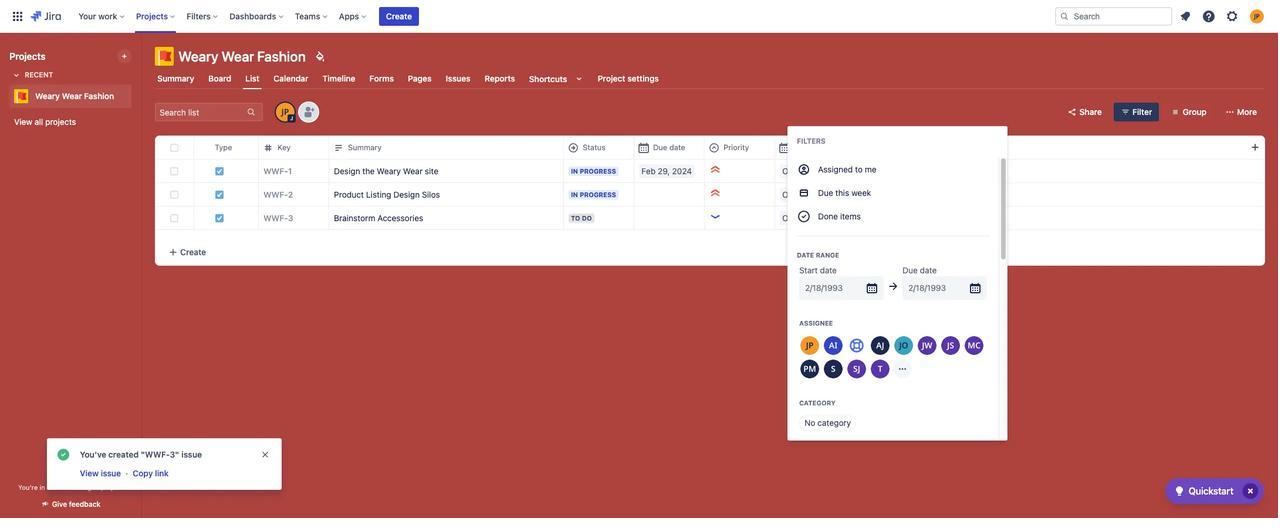 Task type: locate. For each thing, give the bounding box(es) containing it.
banner containing your work
[[0, 0, 1278, 33]]

james peterson image down "assignee"
[[800, 336, 819, 355]]

weary wear fashion up view all projects link
[[35, 91, 114, 101]]

issue right 3" at the bottom left of page
[[181, 450, 202, 460]]

in progress up do
[[571, 190, 616, 198]]

category
[[799, 399, 836, 406]]

1 vertical spatial filters
[[797, 137, 826, 146]]

due this week
[[818, 188, 871, 198]]

teams button
[[291, 7, 332, 26]]

projects
[[136, 11, 168, 21], [9, 51, 46, 62]]

1 horizontal spatial view
[[80, 468, 99, 478]]

james peterson image
[[276, 103, 295, 121], [800, 336, 819, 355]]

2 task image from the top
[[215, 213, 224, 223]]

appswitcher icon image
[[11, 9, 25, 23]]

1 horizontal spatial design
[[393, 189, 420, 199]]

0 horizontal spatial projects
[[9, 51, 46, 62]]

summary link
[[155, 68, 197, 89]]

cell
[[845, 136, 916, 159]]

1 vertical spatial due date
[[903, 265, 937, 275]]

start
[[799, 265, 818, 275]]

wwf- down wwf-2 link
[[264, 213, 288, 223]]

0 vertical spatial in
[[571, 167, 578, 175]]

design the weary wear site
[[334, 166, 438, 176]]

status
[[583, 143, 606, 152]]

0 vertical spatial task image
[[215, 190, 224, 199]]

view
[[14, 117, 32, 127], [80, 468, 99, 478]]

0 horizontal spatial fashion
[[84, 91, 114, 101]]

1 horizontal spatial projects
[[136, 11, 168, 21]]

1 vertical spatial create button
[[156, 239, 1265, 265]]

2 vertical spatial wwf-
[[264, 213, 288, 223]]

pages
[[408, 73, 432, 83]]

forms link
[[367, 68, 396, 89]]

task image
[[215, 166, 224, 176]]

0 vertical spatial fashion
[[257, 48, 306, 65]]

create button inside primary element
[[379, 7, 419, 26]]

table
[[156, 136, 1269, 239]]

wear
[[222, 48, 254, 65], [62, 91, 82, 101], [403, 166, 423, 176]]

brainstorm
[[334, 213, 375, 223]]

jira spreadsheets image
[[941, 336, 960, 355]]

design left the
[[334, 166, 360, 176]]

projects up recent
[[9, 51, 46, 62]]

0 horizontal spatial filters
[[187, 11, 211, 21]]

check image
[[1172, 484, 1186, 498]]

0 vertical spatial due date
[[653, 143, 685, 152]]

to
[[855, 164, 863, 174]]

1 vertical spatial create
[[180, 247, 206, 257]]

alert integration image
[[824, 336, 843, 355]]

view up managed
[[80, 468, 99, 478]]

weary right the
[[377, 166, 401, 176]]

created
[[794, 143, 822, 152]]

0 vertical spatial wear
[[222, 48, 254, 65]]

wwf- up wwf-2
[[264, 166, 288, 176]]

2 horizontal spatial wear
[[403, 166, 423, 176]]

in
[[571, 167, 578, 175], [571, 190, 578, 198]]

no category button
[[799, 415, 856, 431]]

1 vertical spatial task image
[[215, 213, 224, 223]]

issue up project
[[101, 468, 121, 478]]

weary wear fashion up list
[[178, 48, 306, 65]]

2 2/18/1993 from the left
[[908, 283, 946, 293]]

weary up board
[[178, 48, 218, 65]]

category
[[818, 418, 851, 428]]

task image for wwf-2
[[215, 190, 224, 199]]

filters button
[[183, 7, 222, 26]]

task image
[[215, 190, 224, 199], [215, 213, 224, 223]]

0 horizontal spatial summary
[[157, 73, 194, 83]]

projects button
[[132, 7, 180, 26]]

projects
[[45, 117, 76, 127]]

3 row from the top
[[156, 183, 1265, 207]]

0 horizontal spatial due
[[653, 143, 667, 152]]

0 horizontal spatial james peterson image
[[276, 103, 295, 121]]

summary
[[157, 73, 194, 83], [348, 143, 382, 152]]

0 vertical spatial weary
[[178, 48, 218, 65]]

team-
[[52, 484, 71, 491]]

1 horizontal spatial due date
[[903, 265, 937, 275]]

2 in from the top
[[571, 190, 578, 198]]

microsoft teams for jira cloud image
[[965, 336, 984, 355]]

no category
[[805, 418, 851, 428]]

row
[[156, 136, 1265, 160], [156, 159, 1265, 183], [156, 183, 1265, 207], [156, 206, 1265, 230]]

progress for product listing design silos
[[580, 190, 616, 198]]

1 horizontal spatial weary wear fashion
[[178, 48, 306, 65]]

progress for design the weary wear site
[[580, 167, 616, 175]]

1 vertical spatial design
[[393, 189, 420, 199]]

Search list text field
[[156, 104, 245, 120]]

date
[[669, 143, 685, 152], [820, 265, 837, 275], [920, 265, 937, 275]]

banner
[[0, 0, 1278, 33]]

2/18/1993 down start date
[[805, 283, 843, 293]]

view issue link
[[79, 467, 122, 481]]

create inside primary element
[[386, 11, 412, 21]]

1 horizontal spatial summary
[[348, 143, 382, 152]]

project settings
[[598, 73, 659, 83]]

james peterson image left add people image
[[276, 103, 295, 121]]

progress down status
[[580, 167, 616, 175]]

row containing wwf-1
[[156, 159, 1265, 183]]

0 vertical spatial view
[[14, 117, 32, 127]]

row containing wwf-3
[[156, 206, 1265, 230]]

weary wear fashion link
[[9, 85, 127, 108]]

you've created "wwf-3" issue
[[80, 450, 202, 460]]

1 horizontal spatial due
[[818, 188, 833, 198]]

assigned to me
[[818, 164, 877, 174]]

0 horizontal spatial 2/18/1993
[[805, 283, 843, 293]]

wwf-
[[264, 166, 288, 176], [264, 189, 288, 199], [264, 213, 288, 223]]

progress
[[580, 167, 616, 175], [580, 190, 616, 198]]

0 horizontal spatial view
[[14, 117, 32, 127]]

1 horizontal spatial 2/18/1993
[[908, 283, 946, 293]]

add to starred image
[[128, 89, 142, 103]]

1 vertical spatial view
[[80, 468, 99, 478]]

1 vertical spatial in
[[571, 190, 578, 198]]

tab list
[[148, 68, 1271, 89]]

0 vertical spatial filters
[[187, 11, 211, 21]]

summary up search list text field
[[157, 73, 194, 83]]

link
[[155, 468, 169, 478]]

2 wwf- from the top
[[264, 189, 288, 199]]

0 horizontal spatial design
[[334, 166, 360, 176]]

view issue
[[80, 468, 121, 478]]

1 2/18/1993 from the left
[[805, 283, 843, 293]]

2 progress from the top
[[580, 190, 616, 198]]

fashion left add to starred image
[[84, 91, 114, 101]]

created
[[108, 450, 139, 460]]

view left all
[[14, 117, 32, 127]]

due this week button
[[788, 181, 999, 205]]

1 vertical spatial issue
[[101, 468, 121, 478]]

1
[[288, 166, 292, 176]]

1 vertical spatial fashion
[[84, 91, 114, 101]]

in progress for product listing design silos
[[571, 190, 616, 198]]

calendar
[[274, 73, 308, 83]]

dismiss image
[[261, 450, 270, 460]]

shortcuts
[[529, 74, 567, 84]]

0 horizontal spatial weary wear fashion
[[35, 91, 114, 101]]

slack image
[[824, 359, 843, 378]]

row containing type
[[156, 136, 1265, 160]]

1 vertical spatial due
[[818, 188, 833, 198]]

design up accessories
[[393, 189, 420, 199]]

1 in progress from the top
[[571, 167, 616, 175]]

2 horizontal spatial weary
[[377, 166, 401, 176]]

wwf- for 2
[[264, 189, 288, 199]]

create button
[[379, 7, 419, 26], [156, 239, 1265, 265]]

2 row from the top
[[156, 159, 1265, 183]]

0 vertical spatial create button
[[379, 7, 419, 26]]

0 vertical spatial due
[[653, 143, 667, 152]]

wear up list
[[222, 48, 254, 65]]

issue
[[181, 450, 202, 460], [101, 468, 121, 478]]

0 horizontal spatial create
[[180, 247, 206, 257]]

statuspage for jira image
[[847, 359, 866, 378]]

filters right projects popup button
[[187, 11, 211, 21]]

0 vertical spatial progress
[[580, 167, 616, 175]]

due date
[[653, 143, 685, 152], [903, 265, 937, 275]]

board
[[208, 73, 231, 83]]

0 horizontal spatial weary
[[35, 91, 60, 101]]

0 vertical spatial wwf-
[[264, 166, 288, 176]]

jira image
[[31, 9, 61, 23], [31, 9, 61, 23]]

0 vertical spatial issue
[[181, 450, 202, 460]]

4 row from the top
[[156, 206, 1265, 230]]

in progress for design the weary wear site
[[571, 167, 616, 175]]

copy link
[[133, 468, 169, 478]]

2/18/1993 up the jira service management widget image
[[908, 283, 946, 293]]

0 vertical spatial projects
[[136, 11, 168, 21]]

0 vertical spatial create
[[386, 11, 412, 21]]

2 vertical spatial due
[[903, 265, 918, 275]]

0 vertical spatial in progress
[[571, 167, 616, 175]]

in progress
[[571, 167, 616, 175], [571, 190, 616, 198]]

0 horizontal spatial wear
[[62, 91, 82, 101]]

wwf-1 link
[[264, 165, 292, 177]]

wwf- down wwf-1 link
[[264, 189, 288, 199]]

0 horizontal spatial date
[[669, 143, 685, 152]]

0 horizontal spatial issue
[[101, 468, 121, 478]]

1 vertical spatial projects
[[9, 51, 46, 62]]

0 vertical spatial summary
[[157, 73, 194, 83]]

summary inside tab list
[[157, 73, 194, 83]]

1 horizontal spatial create
[[386, 11, 412, 21]]

create project image
[[120, 52, 129, 61]]

1 horizontal spatial filters
[[797, 137, 826, 146]]

filters up the assigned
[[797, 137, 826, 146]]

1 vertical spatial wwf-
[[264, 189, 288, 199]]

2/18/1993 for start
[[805, 283, 843, 293]]

3 wwf- from the top
[[264, 213, 288, 223]]

timeline
[[323, 73, 355, 83]]

view for view all projects
[[14, 117, 32, 127]]

recent
[[25, 70, 53, 79]]

1 wwf- from the top
[[264, 166, 288, 176]]

1 vertical spatial weary wear fashion
[[35, 91, 114, 101]]

1 vertical spatial summary
[[348, 143, 382, 152]]

weary
[[178, 48, 218, 65], [35, 91, 60, 101], [377, 166, 401, 176]]

table containing wwf-1
[[156, 136, 1269, 239]]

2/18/1993
[[805, 283, 843, 293], [908, 283, 946, 293]]

summary up the
[[348, 143, 382, 152]]

1 in from the top
[[571, 167, 578, 175]]

in for product listing design silos
[[571, 190, 578, 198]]

you've
[[80, 450, 106, 460]]

wear up view all projects link
[[62, 91, 82, 101]]

projects right work
[[136, 11, 168, 21]]

tab list containing list
[[148, 68, 1271, 89]]

1 vertical spatial progress
[[580, 190, 616, 198]]

in progress down status
[[571, 167, 616, 175]]

1 vertical spatial weary
[[35, 91, 60, 101]]

date
[[797, 251, 814, 259]]

to do
[[571, 214, 592, 222]]

1 progress from the top
[[580, 167, 616, 175]]

quickstart button
[[1165, 478, 1264, 504]]

wear left site at the left of page
[[403, 166, 423, 176]]

date inside table
[[669, 143, 685, 152]]

listing
[[366, 189, 391, 199]]

feedback
[[69, 500, 101, 509]]

progress up do
[[580, 190, 616, 198]]

list
[[245, 73, 259, 83]]

view all projects
[[14, 117, 76, 127]]

atlassian assist image
[[847, 336, 866, 355]]

0 horizontal spatial due date
[[653, 143, 685, 152]]

apps
[[339, 11, 359, 21]]

2 in progress from the top
[[571, 190, 616, 198]]

Search field
[[1055, 7, 1173, 26]]

"wwf-
[[141, 450, 170, 460]]

your profile and settings image
[[1250, 9, 1264, 23]]

due date inside table
[[653, 143, 685, 152]]

wwf- for 3
[[264, 213, 288, 223]]

1 task image from the top
[[215, 190, 224, 199]]

fashion up calendar
[[257, 48, 306, 65]]

1 row from the top
[[156, 136, 1265, 160]]

1 horizontal spatial issue
[[181, 450, 202, 460]]

1 vertical spatial james peterson image
[[800, 336, 819, 355]]

0 vertical spatial design
[[334, 166, 360, 176]]

forms
[[369, 73, 394, 83]]

weary down recent
[[35, 91, 60, 101]]

2 vertical spatial weary
[[377, 166, 401, 176]]

1 vertical spatial wear
[[62, 91, 82, 101]]

wwf-2
[[264, 189, 293, 199]]

1 vertical spatial in progress
[[571, 190, 616, 198]]



Task type: describe. For each thing, give the bounding box(es) containing it.
you're
[[18, 484, 38, 491]]

filters inside popup button
[[187, 11, 211, 21]]

collapse recent projects image
[[9, 68, 23, 82]]

week
[[852, 188, 871, 198]]

range
[[816, 251, 839, 259]]

more
[[1237, 107, 1257, 117]]

accessories
[[378, 213, 423, 223]]

add people image
[[302, 105, 316, 119]]

1 horizontal spatial date
[[820, 265, 837, 275]]

quickstart
[[1189, 486, 1234, 496]]

copy link button
[[132, 467, 170, 481]]

this
[[836, 188, 849, 198]]

1 horizontal spatial wear
[[222, 48, 254, 65]]

wwf-3 link
[[264, 212, 293, 224]]

work
[[98, 11, 117, 21]]

filter button
[[1114, 103, 1159, 121]]

2 vertical spatial wear
[[403, 166, 423, 176]]

date range
[[797, 251, 839, 259]]

assignee
[[799, 319, 833, 327]]

cell inside table
[[845, 136, 916, 159]]

your work button
[[75, 7, 129, 26]]

help image
[[1202, 9, 1216, 23]]

done
[[818, 211, 838, 221]]

site
[[425, 166, 438, 176]]

task image for wwf-3
[[215, 213, 224, 223]]

settings image
[[1225, 9, 1239, 23]]

1 horizontal spatial fashion
[[257, 48, 306, 65]]

project settings link
[[595, 68, 661, 89]]

group button
[[1164, 103, 1214, 121]]

wwf-2 link
[[264, 189, 293, 200]]

key
[[278, 143, 291, 152]]

wwf- for 1
[[264, 166, 288, 176]]

2 horizontal spatial due
[[903, 265, 918, 275]]

notifications image
[[1178, 9, 1193, 23]]

issues
[[446, 73, 471, 83]]

share button
[[1061, 103, 1109, 121]]

set background color image
[[313, 49, 327, 63]]

assigned
[[818, 164, 853, 174]]

2/18/1993 for due
[[908, 283, 946, 293]]

view all projects link
[[9, 112, 131, 133]]

dashboards button
[[226, 7, 288, 26]]

settings
[[628, 73, 659, 83]]

share
[[1080, 107, 1102, 117]]

1 horizontal spatial james peterson image
[[800, 336, 819, 355]]

you're in a team-managed project
[[18, 484, 123, 491]]

items
[[840, 211, 861, 221]]

teams
[[295, 11, 320, 21]]

jira service management widget image
[[918, 336, 937, 355]]

in
[[40, 484, 45, 491]]

group
[[1183, 107, 1207, 117]]

primary element
[[7, 0, 1055, 33]]

automation for jira image
[[871, 336, 890, 355]]

due inside row
[[653, 143, 667, 152]]

dismiss quickstart image
[[1241, 482, 1260, 501]]

me
[[865, 164, 877, 174]]

board link
[[206, 68, 234, 89]]

0 vertical spatial james peterson image
[[276, 103, 295, 121]]

give
[[52, 500, 67, 509]]

due inside button
[[818, 188, 833, 198]]

a
[[47, 484, 50, 491]]

weary inside table
[[377, 166, 401, 176]]

0 vertical spatial weary wear fashion
[[178, 48, 306, 65]]

row containing wwf-2
[[156, 183, 1265, 207]]

silos
[[422, 189, 440, 199]]

2
[[288, 189, 293, 199]]

start date
[[799, 265, 837, 275]]

done items
[[818, 211, 861, 221]]

managed
[[71, 484, 99, 491]]

2 horizontal spatial date
[[920, 265, 937, 275]]

assigned to me button
[[788, 158, 999, 181]]

copy
[[133, 468, 153, 478]]

more button
[[1218, 103, 1264, 121]]

3"
[[170, 450, 179, 460]]

issues link
[[443, 68, 473, 89]]

give feedback
[[52, 500, 101, 509]]

proforma migrator image
[[800, 359, 819, 378]]

filter
[[1133, 107, 1152, 117]]

your
[[78, 11, 96, 21]]

reports
[[485, 73, 515, 83]]

sidebar navigation image
[[128, 47, 154, 70]]

your work
[[78, 11, 117, 21]]

product
[[334, 189, 364, 199]]

shortcuts button
[[527, 68, 588, 89]]

1 horizontal spatial weary
[[178, 48, 218, 65]]

summary inside table
[[348, 143, 382, 152]]

trello image
[[871, 359, 890, 378]]

wwf-3
[[264, 213, 293, 223]]

do
[[582, 214, 592, 222]]

in for design the weary wear site
[[571, 167, 578, 175]]

project
[[598, 73, 625, 83]]

priority
[[724, 143, 749, 152]]

success image
[[56, 448, 70, 462]]

reports link
[[482, 68, 517, 89]]

3
[[288, 213, 293, 223]]

the
[[362, 166, 375, 176]]

timeline link
[[320, 68, 358, 89]]

jira outlook image
[[894, 336, 913, 355]]

wwf-1
[[264, 166, 292, 176]]

projects inside popup button
[[136, 11, 168, 21]]

search image
[[1060, 11, 1069, 21]]

apps button
[[336, 7, 371, 26]]

give feedback button
[[33, 495, 108, 514]]

view for view issue
[[80, 468, 99, 478]]

type
[[215, 143, 232, 152]]

product listing design silos
[[334, 189, 440, 199]]

project
[[101, 484, 123, 491]]



Task type: vqa. For each thing, say whether or not it's contained in the screenshot.
another
no



